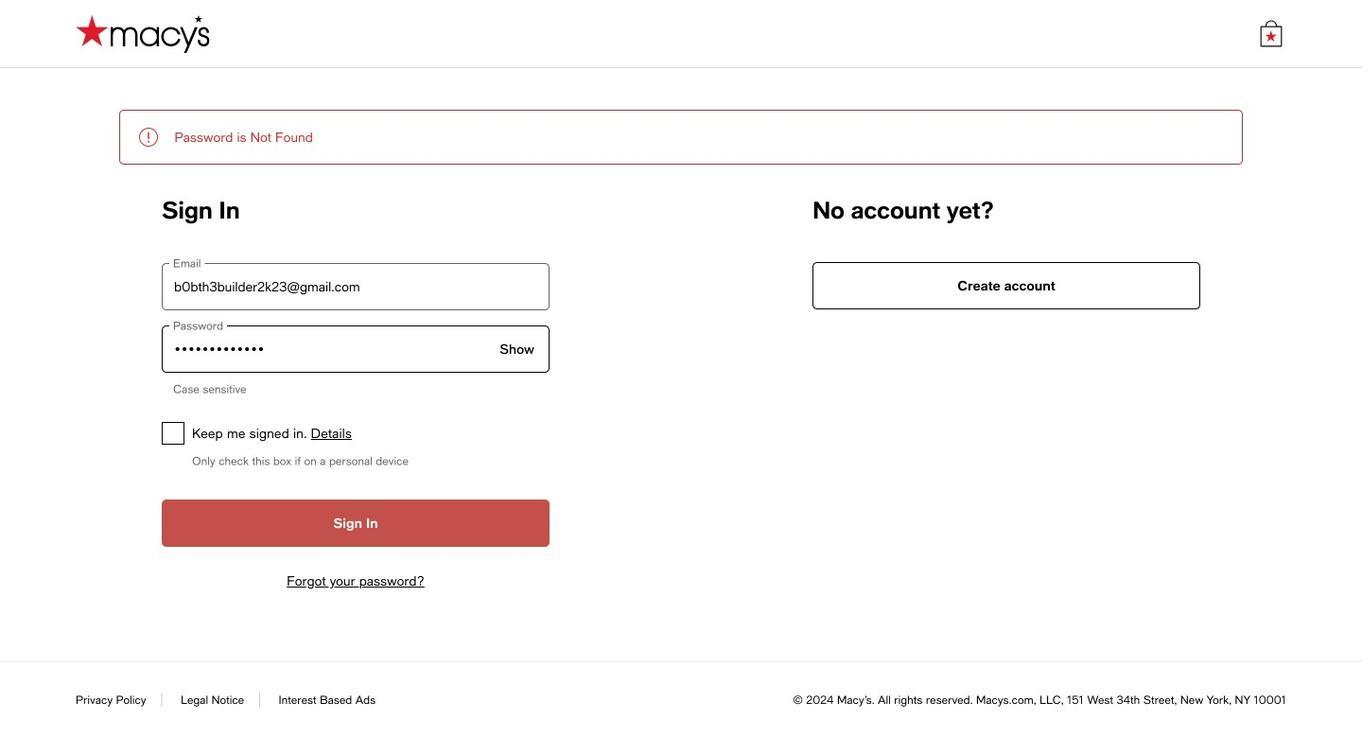 Task type: locate. For each thing, give the bounding box(es) containing it.
None checkbox
[[162, 422, 185, 445]]

  email field
[[162, 263, 550, 310]]

  password field
[[162, 326, 550, 373]]

shopping bag has 0 items image
[[1259, 20, 1285, 47]]



Task type: vqa. For each thing, say whether or not it's contained in the screenshot.
 password field
yes



Task type: describe. For each thing, give the bounding box(es) containing it.
error image
[[137, 126, 159, 149]]



